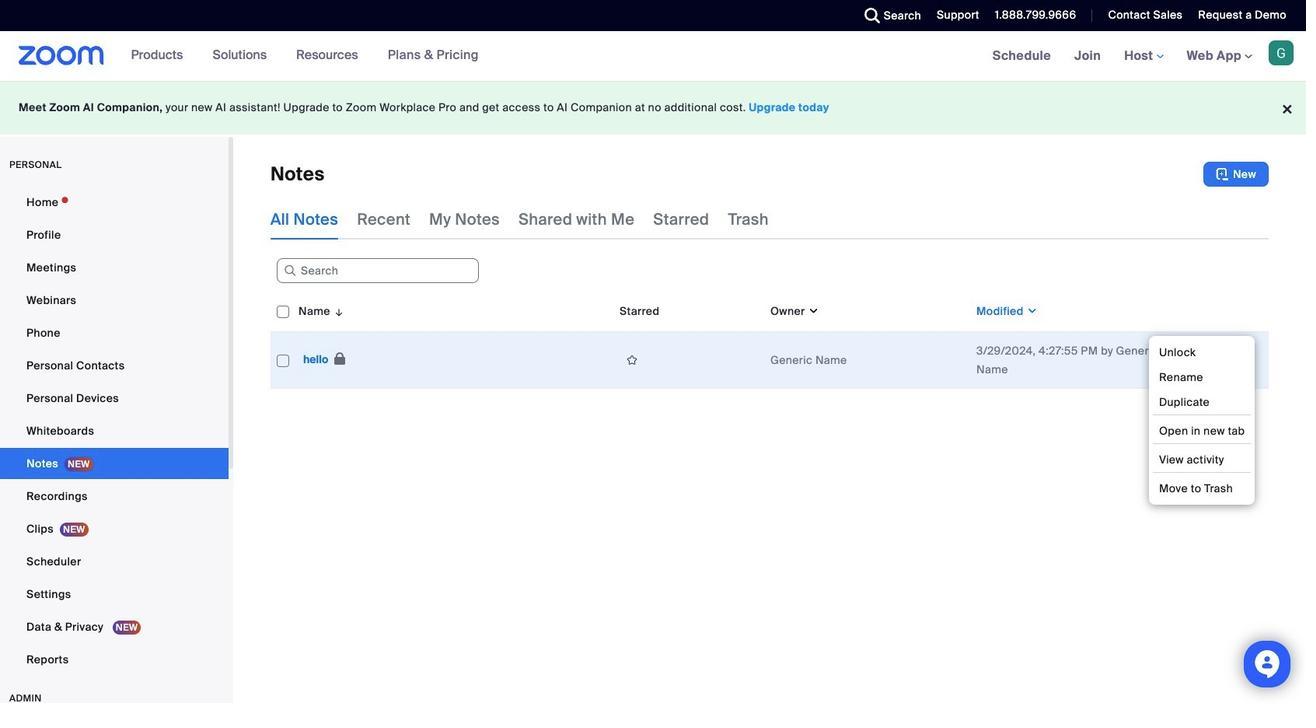 Task type: describe. For each thing, give the bounding box(es) containing it.
tabs of all notes page tab list
[[271, 199, 769, 240]]

Search text field
[[277, 258, 479, 283]]

product information navigation
[[119, 31, 491, 81]]

hello unstarred image
[[620, 353, 645, 367]]

meetings navigation
[[981, 31, 1307, 82]]

arrow down image
[[330, 302, 345, 320]]



Task type: vqa. For each thing, say whether or not it's contained in the screenshot.
right icon
no



Task type: locate. For each thing, give the bounding box(es) containing it.
more options for hello image
[[1231, 353, 1255, 367]]

banner
[[0, 31, 1307, 82]]

profile picture image
[[1269, 40, 1294, 65]]

personal menu menu
[[0, 187, 229, 677]]

footer
[[0, 81, 1307, 135]]

application
[[271, 291, 1269, 389]]

zoom logo image
[[19, 46, 104, 65]]



